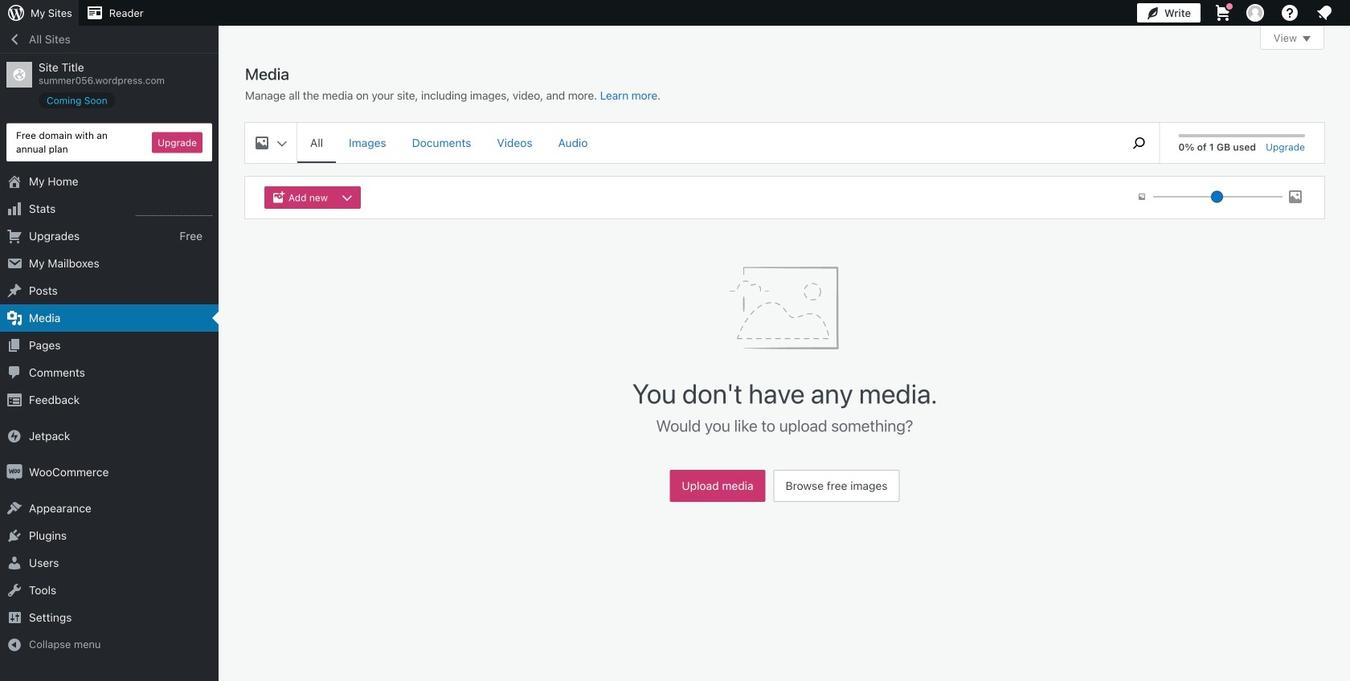 Task type: locate. For each thing, give the bounding box(es) containing it.
0 vertical spatial img image
[[6, 429, 23, 445]]

manage your notifications image
[[1315, 3, 1335, 23]]

main content
[[245, 26, 1325, 510]]

None range field
[[1154, 190, 1283, 204]]

menu
[[297, 123, 1111, 163]]

None search field
[[1119, 123, 1160, 163]]

3 list item from the top
[[1343, 233, 1351, 292]]

1 vertical spatial img image
[[6, 465, 23, 481]]

open search image
[[1119, 133, 1160, 153]]

img image
[[6, 429, 23, 445], [6, 465, 23, 481]]

help image
[[1281, 3, 1300, 23]]

closed image
[[1303, 36, 1311, 42]]

2 list item from the top
[[1343, 157, 1351, 233]]

list item
[[1343, 82, 1351, 157], [1343, 157, 1351, 233], [1343, 233, 1351, 292]]

my profile image
[[1247, 4, 1265, 22]]

group
[[264, 187, 367, 209]]

highest hourly views 0 image
[[136, 206, 212, 216]]

1 list item from the top
[[1343, 82, 1351, 157]]

2 img image from the top
[[6, 465, 23, 481]]



Task type: vqa. For each thing, say whether or not it's contained in the screenshot.
'Pages' link
no



Task type: describe. For each thing, give the bounding box(es) containing it.
1 img image from the top
[[6, 429, 23, 445]]

my shopping cart image
[[1214, 3, 1233, 23]]



